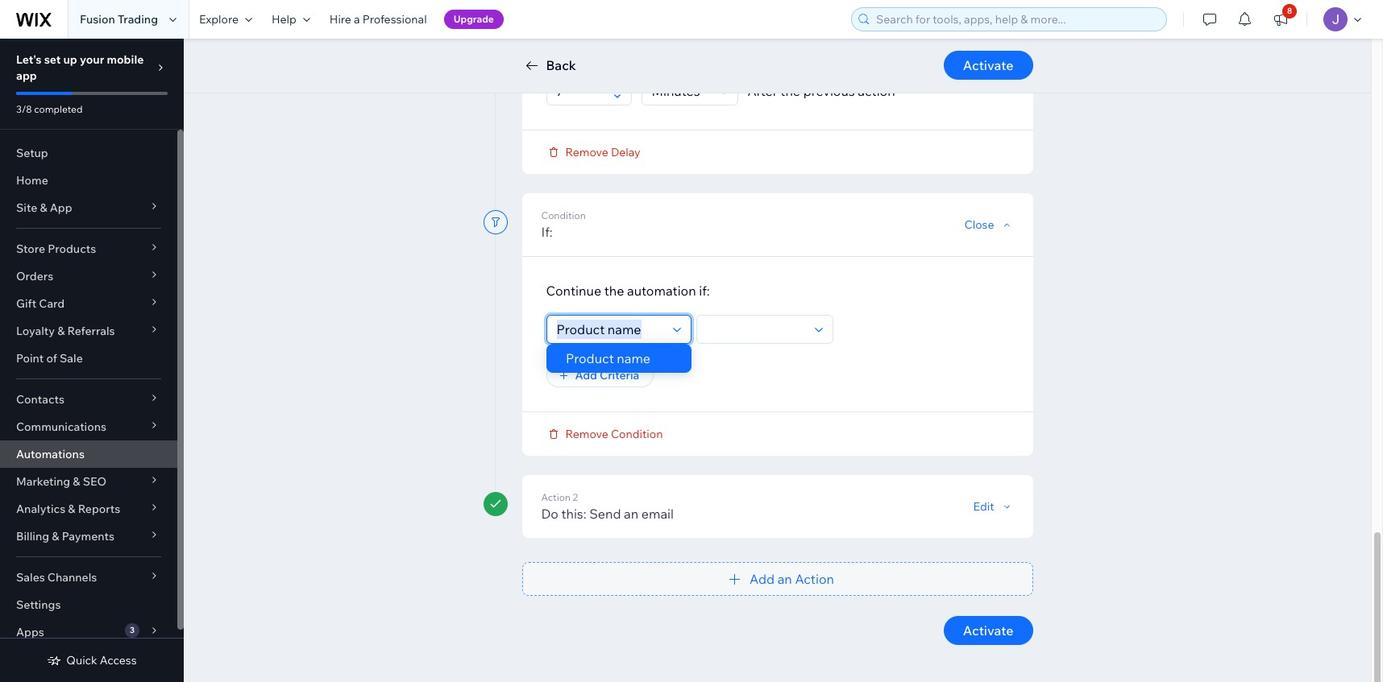Task type: vqa. For each thing, say whether or not it's contained in the screenshot.
04:18
no



Task type: describe. For each thing, give the bounding box(es) containing it.
card
[[39, 297, 65, 311]]

hire a professional link
[[320, 0, 437, 39]]

setup
[[16, 146, 48, 160]]

this:
[[562, 506, 587, 522]]

choose
[[546, 44, 592, 60]]

app
[[50, 201, 72, 215]]

remove for choose
[[566, 145, 609, 159]]

of
[[46, 352, 57, 366]]

point
[[16, 352, 44, 366]]

activate for 1st activate button from the top
[[963, 57, 1014, 73]]

billing
[[16, 530, 49, 544]]

help button
[[262, 0, 320, 39]]

billing & payments
[[16, 530, 114, 544]]

& for marketing
[[73, 475, 80, 489]]

action 2 do this: send an email
[[541, 491, 674, 522]]

8
[[1288, 6, 1293, 16]]

let's
[[16, 52, 42, 67]]

after
[[748, 83, 778, 99]]

sales channels
[[16, 571, 97, 585]]

sales channels button
[[0, 564, 177, 592]]

store products button
[[0, 235, 177, 263]]

& for billing
[[52, 530, 59, 544]]

loyalty
[[16, 324, 55, 339]]

3/8
[[16, 103, 32, 115]]

let's set up your mobile app
[[16, 52, 144, 83]]

add for add criteria
[[575, 368, 597, 383]]

previous
[[804, 83, 855, 99]]

upgrade button
[[444, 10, 504, 29]]

criteria
[[600, 368, 640, 383]]

settings link
[[0, 592, 177, 619]]

quick access button
[[47, 654, 137, 668]]

hire
[[330, 12, 351, 27]]

fusion trading
[[80, 12, 158, 27]]

if:
[[699, 283, 710, 299]]

Select criteria field
[[552, 316, 668, 343]]

remove delay button
[[546, 145, 641, 159]]

billing & payments button
[[0, 523, 177, 551]]

marketing & seo
[[16, 475, 107, 489]]

edit button
[[974, 499, 1014, 514]]

analytics
[[16, 502, 65, 517]]

add criteria button
[[546, 363, 654, 387]]

set
[[44, 52, 61, 67]]

to
[[631, 44, 643, 60]]

orders button
[[0, 263, 177, 290]]

mobile
[[107, 52, 144, 67]]

home link
[[0, 167, 177, 194]]

setup link
[[0, 139, 177, 167]]

fusion
[[80, 12, 115, 27]]

channels
[[47, 571, 97, 585]]

do
[[541, 506, 559, 522]]

quick
[[66, 654, 97, 668]]

explore
[[199, 12, 239, 27]]

up
[[63, 52, 77, 67]]

remove delay
[[566, 145, 641, 159]]

site & app button
[[0, 194, 177, 222]]

point of sale link
[[0, 345, 177, 373]]

close button
[[965, 217, 1014, 232]]

back button
[[522, 56, 576, 75]]

automation
[[627, 283, 696, 299]]

edit
[[974, 499, 995, 514]]

payments
[[62, 530, 114, 544]]

store products
[[16, 242, 96, 256]]

1 horizontal spatial condition
[[611, 427, 663, 441]]

email
[[642, 506, 674, 522]]

the for continue the automation if:
[[604, 283, 624, 299]]

completed
[[34, 103, 83, 115]]

analytics & reports button
[[0, 496, 177, 523]]

sidebar element
[[0, 39, 184, 683]]

your
[[80, 52, 104, 67]]

help
[[272, 12, 297, 27]]

trading
[[118, 12, 158, 27]]

continue
[[546, 283, 602, 299]]

access
[[100, 654, 137, 668]]

marketing & seo button
[[0, 468, 177, 496]]

the for after the previous action
[[781, 83, 801, 99]]

professional
[[363, 12, 427, 27]]

name
[[617, 351, 651, 367]]

remove condition
[[566, 427, 663, 441]]

2 activate button from the top
[[944, 616, 1033, 645]]



Task type: locate. For each thing, give the bounding box(es) containing it.
an inside "action 2 do this: send an email"
[[624, 506, 639, 522]]

0 vertical spatial remove
[[566, 145, 609, 159]]

contacts
[[16, 393, 64, 407]]

add inside add criteria button
[[575, 368, 597, 383]]

1 vertical spatial add
[[750, 571, 775, 587]]

add for add an action
[[750, 571, 775, 587]]

0 vertical spatial add
[[575, 368, 597, 383]]

1 vertical spatial activate
[[963, 623, 1014, 639]]

when
[[595, 44, 628, 60]]

sale
[[60, 352, 83, 366]]

remove left delay
[[566, 145, 609, 159]]

products
[[48, 242, 96, 256]]

action right previous
[[858, 83, 896, 99]]

action inside add an action button
[[795, 571, 834, 587]]

gift card
[[16, 297, 65, 311]]

0 vertical spatial action
[[541, 491, 571, 504]]

action
[[541, 491, 571, 504], [795, 571, 834, 587]]

& for analytics
[[68, 502, 75, 517]]

site
[[16, 201, 37, 215]]

sales
[[16, 571, 45, 585]]

0 vertical spatial condition
[[541, 209, 586, 221]]

apps
[[16, 626, 44, 640]]

a
[[354, 12, 360, 27]]

continue the automation if:
[[546, 283, 710, 299]]

1 horizontal spatial action
[[858, 83, 896, 99]]

1 remove from the top
[[566, 145, 609, 159]]

add inside add an action button
[[750, 571, 775, 587]]

an
[[624, 506, 639, 522], [778, 571, 792, 587]]

0 vertical spatial action
[[779, 44, 816, 60]]

hire a professional
[[330, 12, 427, 27]]

communications
[[16, 420, 106, 435]]

1 vertical spatial activate button
[[944, 616, 1033, 645]]

product name
[[566, 351, 651, 367]]

quick access
[[66, 654, 137, 668]]

0 vertical spatial activate
[[963, 57, 1014, 73]]

activate for second activate button from the top of the page
[[963, 623, 1014, 639]]

action inside "action 2 do this: send an email"
[[541, 491, 571, 504]]

0 horizontal spatial action
[[541, 491, 571, 504]]

condition if:
[[541, 209, 586, 240]]

choose when to perform the following action
[[546, 44, 816, 60]]

if:
[[541, 224, 553, 240]]

marketing
[[16, 475, 70, 489]]

remove down add criteria button
[[566, 427, 609, 441]]

1 vertical spatial remove
[[566, 427, 609, 441]]

0 horizontal spatial add
[[575, 368, 597, 383]]

upgrade
[[454, 13, 494, 25]]

activate button
[[944, 51, 1033, 80], [944, 616, 1033, 645]]

orders
[[16, 269, 53, 284]]

communications button
[[0, 414, 177, 441]]

2
[[573, 491, 578, 504]]

automations
[[16, 447, 85, 462]]

add an action button
[[522, 562, 1033, 596]]

2 remove from the top
[[566, 427, 609, 441]]

the right after
[[781, 83, 801, 99]]

0 vertical spatial activate button
[[944, 51, 1033, 80]]

& right 'site'
[[40, 201, 47, 215]]

& for site
[[40, 201, 47, 215]]

point of sale
[[16, 352, 83, 366]]

gift
[[16, 297, 36, 311]]

activate
[[963, 57, 1014, 73], [963, 623, 1014, 639]]

0 horizontal spatial action
[[779, 44, 816, 60]]

1 horizontal spatial the
[[698, 44, 718, 60]]

delay
[[611, 145, 641, 159]]

back
[[546, 57, 576, 73]]

automations link
[[0, 441, 177, 468]]

1 vertical spatial action
[[795, 571, 834, 587]]

&
[[40, 201, 47, 215], [57, 324, 65, 339], [73, 475, 80, 489], [68, 502, 75, 517], [52, 530, 59, 544]]

analytics & reports
[[16, 502, 120, 517]]

contacts button
[[0, 386, 177, 414]]

1 vertical spatial an
[[778, 571, 792, 587]]

perform
[[646, 44, 695, 60]]

Search for tools, apps, help & more... field
[[872, 8, 1162, 31]]

remove condition button
[[546, 427, 663, 441]]

condition down criteria
[[611, 427, 663, 441]]

remove for continue
[[566, 427, 609, 441]]

3/8 completed
[[16, 103, 83, 115]]

& left seo
[[73, 475, 80, 489]]

action up 'after the previous action'
[[779, 44, 816, 60]]

the up select criteria field
[[604, 283, 624, 299]]

the right perform
[[698, 44, 718, 60]]

& right loyalty
[[57, 324, 65, 339]]

0 vertical spatial the
[[698, 44, 718, 60]]

1 horizontal spatial an
[[778, 571, 792, 587]]

2 activate from the top
[[963, 623, 1014, 639]]

store
[[16, 242, 45, 256]]

seo
[[83, 475, 107, 489]]

condition
[[541, 209, 586, 221], [611, 427, 663, 441]]

1 activate from the top
[[963, 57, 1014, 73]]

loyalty & referrals button
[[0, 318, 177, 345]]

app
[[16, 69, 37, 83]]

& for loyalty
[[57, 324, 65, 339]]

reports
[[78, 502, 120, 517]]

0 horizontal spatial the
[[604, 283, 624, 299]]

0 horizontal spatial an
[[624, 506, 639, 522]]

None field
[[647, 77, 715, 104], [702, 316, 810, 343], [647, 77, 715, 104], [702, 316, 810, 343]]

1 horizontal spatial action
[[795, 571, 834, 587]]

close
[[965, 217, 995, 232]]

referrals
[[67, 324, 115, 339]]

1 horizontal spatial add
[[750, 571, 775, 587]]

& right billing
[[52, 530, 59, 544]]

add an action
[[750, 571, 834, 587]]

& left the "reports"
[[68, 502, 75, 517]]

2 horizontal spatial the
[[781, 83, 801, 99]]

add criteria
[[575, 368, 640, 383]]

1 activate button from the top
[[944, 51, 1033, 80]]

0 vertical spatial an
[[624, 506, 639, 522]]

gift card button
[[0, 290, 177, 318]]

1 vertical spatial the
[[781, 83, 801, 99]]

2 vertical spatial the
[[604, 283, 624, 299]]

1 vertical spatial action
[[858, 83, 896, 99]]

product
[[566, 351, 614, 367]]

product name option
[[547, 344, 692, 373]]

1 vertical spatial condition
[[611, 427, 663, 441]]

3
[[130, 626, 135, 636]]

home
[[16, 173, 48, 188]]

send
[[590, 506, 621, 522]]

8 button
[[1263, 0, 1299, 39]]

an inside add an action button
[[778, 571, 792, 587]]

& inside dropdown button
[[73, 475, 80, 489]]

the
[[698, 44, 718, 60], [781, 83, 801, 99], [604, 283, 624, 299]]

loyalty & referrals
[[16, 324, 115, 339]]

0 horizontal spatial condition
[[541, 209, 586, 221]]

condition up the if: at the left
[[541, 209, 586, 221]]

None number field
[[552, 77, 608, 104]]



